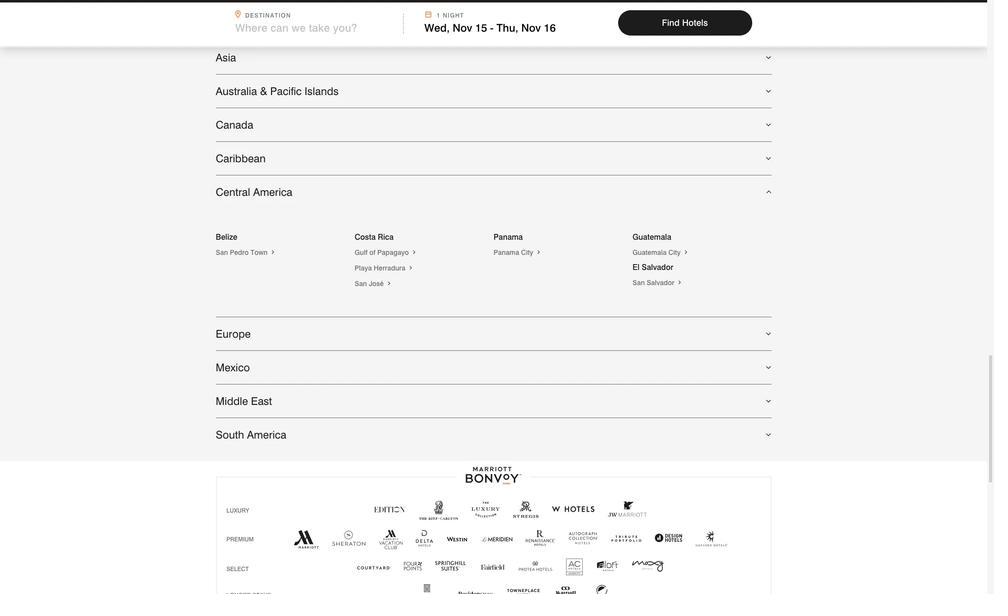 Task type: locate. For each thing, give the bounding box(es) containing it.
australia & pacific islands
[[216, 85, 339, 98]]

1 vertical spatial guatemala
[[633, 249, 667, 257]]

arrow right image right town
[[270, 249, 276, 257]]

1 panama from the top
[[494, 233, 523, 242]]

city for guatemala
[[669, 249, 681, 257]]

0 horizontal spatial nov
[[453, 21, 472, 34]]

0 vertical spatial arrow right image
[[270, 249, 276, 257]]

arrow right image
[[270, 249, 276, 257], [408, 264, 414, 272]]

0 vertical spatial salvador
[[642, 263, 674, 272]]

panama
[[494, 233, 523, 242], [494, 249, 519, 257]]

guatemala city link
[[633, 249, 690, 257]]

south america button
[[216, 418, 772, 452]]

Destination text field
[[235, 21, 385, 34]]

salvador down el salvador
[[647, 279, 675, 287]]

None search field
[[0, 2, 988, 47]]

central america button
[[216, 176, 772, 209]]

gulf of papagayo
[[355, 249, 411, 257]]

san
[[216, 249, 228, 257], [633, 279, 645, 287], [355, 280, 367, 288]]

guatemala city
[[633, 249, 683, 257]]

nov
[[453, 21, 472, 34], [522, 21, 541, 34]]

america
[[253, 186, 293, 198], [247, 429, 287, 441]]

mexico
[[216, 361, 250, 374]]

salvador down guatemala city
[[642, 263, 674, 272]]

costa rica
[[355, 233, 394, 242]]

america for south america
[[247, 429, 287, 441]]

2 panama from the top
[[494, 249, 519, 257]]

san left josé
[[355, 280, 367, 288]]

night
[[443, 12, 464, 19]]

0 horizontal spatial city
[[521, 249, 534, 257]]

1 horizontal spatial city
[[669, 249, 681, 257]]

guatemala up guatemala city
[[633, 233, 672, 242]]

middle east button
[[216, 385, 772, 418]]

find
[[662, 18, 680, 28]]

1 guatemala from the top
[[633, 233, 672, 242]]

australia & pacific islands button
[[216, 75, 772, 108]]

0 horizontal spatial arrow right image
[[270, 249, 276, 257]]

san down belize
[[216, 249, 228, 257]]

pedro
[[230, 249, 249, 257]]

find hotels
[[662, 18, 708, 28]]

nov down night
[[453, 21, 472, 34]]

asia button
[[216, 41, 772, 74]]

gulf of papagayo link
[[355, 249, 418, 257]]

1 city from the left
[[521, 249, 534, 257]]

0 vertical spatial america
[[253, 186, 293, 198]]

1 vertical spatial salvador
[[647, 279, 675, 287]]

0 vertical spatial guatemala
[[633, 233, 672, 242]]

america right "central" at left top
[[253, 186, 293, 198]]

europe
[[216, 328, 251, 340]]

1 vertical spatial arrow right image
[[408, 264, 414, 272]]

2 nov from the left
[[522, 21, 541, 34]]

arrow right image
[[411, 249, 418, 257], [535, 249, 542, 257], [683, 249, 690, 257], [677, 279, 683, 287], [386, 280, 393, 288]]

find hotels button
[[618, 10, 752, 36]]

of
[[370, 249, 376, 257]]

josé
[[369, 280, 384, 288]]

city for panama
[[521, 249, 534, 257]]

salvador
[[642, 263, 674, 272], [647, 279, 675, 287]]

15
[[475, 21, 487, 34]]

none search field containing wed, nov 15 - thu, nov 16
[[0, 2, 988, 47]]

panama for panama city
[[494, 249, 519, 257]]

1 horizontal spatial arrow right image
[[408, 264, 414, 272]]

arrow right image right herradura
[[408, 264, 414, 272]]

-
[[490, 21, 494, 34]]

city
[[521, 249, 534, 257], [669, 249, 681, 257]]

2 city from the left
[[669, 249, 681, 257]]

0 horizontal spatial san
[[216, 249, 228, 257]]

destination
[[245, 12, 291, 19]]

caribbean
[[216, 152, 266, 165]]

central america
[[216, 186, 293, 198]]

1 vertical spatial america
[[247, 429, 287, 441]]

arrow right image for guatemala
[[683, 249, 690, 257]]

1
[[437, 12, 441, 19]]

herradura
[[374, 264, 406, 272]]

0 vertical spatial panama
[[494, 233, 523, 242]]

1 vertical spatial panama
[[494, 249, 519, 257]]

salvador for san salvador
[[647, 279, 675, 287]]

nov left 16
[[522, 21, 541, 34]]

arrow right image for playa herradura
[[408, 264, 414, 272]]

arrow right image for san pedro town
[[270, 249, 276, 257]]

america down east
[[247, 429, 287, 441]]

1 horizontal spatial nov
[[522, 21, 541, 34]]

america for central america
[[253, 186, 293, 198]]

san down "el"
[[633, 279, 645, 287]]

destination field
[[235, 21, 397, 34]]

guatemala
[[633, 233, 672, 242], [633, 249, 667, 257]]

rica
[[378, 233, 394, 242]]

papagayo
[[378, 249, 409, 257]]

1 nov from the left
[[453, 21, 472, 34]]

guatemala up el salvador
[[633, 249, 667, 257]]

&
[[260, 85, 267, 98]]

canada button
[[216, 108, 772, 141]]

2 horizontal spatial san
[[633, 279, 645, 287]]

premium
[[227, 536, 254, 543]]

2 guatemala from the top
[[633, 249, 667, 257]]

canada
[[216, 118, 253, 131]]

1 horizontal spatial san
[[355, 280, 367, 288]]

select
[[227, 566, 249, 573]]



Task type: vqa. For each thing, say whether or not it's contained in the screenshot.
arrow right image
yes



Task type: describe. For each thing, give the bounding box(es) containing it.
thu,
[[497, 21, 519, 34]]

wed,
[[425, 21, 450, 34]]

san josé
[[355, 280, 386, 288]]

islands
[[305, 85, 339, 98]]

san pedro town
[[216, 249, 270, 257]]

europe button
[[216, 318, 772, 351]]

el salvador
[[633, 263, 674, 272]]

australia
[[216, 85, 257, 98]]

panama for panama
[[494, 233, 523, 242]]

hotels
[[682, 18, 708, 28]]

gulf
[[355, 249, 368, 257]]

east
[[251, 395, 272, 408]]

middle east
[[216, 395, 272, 408]]

guatemala for guatemala city
[[633, 249, 667, 257]]

south
[[216, 429, 244, 441]]

guatemala for guatemala
[[633, 233, 672, 242]]

playa herradura
[[355, 264, 408, 272]]

playa
[[355, 264, 372, 272]]

arrow right image for panama
[[535, 249, 542, 257]]

asia
[[216, 51, 236, 64]]

south america
[[216, 429, 287, 441]]

belize
[[216, 233, 238, 242]]

pacific
[[270, 85, 302, 98]]

1 night wed, nov 15 - thu, nov 16
[[425, 12, 556, 34]]

arrow right image for costa rica
[[411, 249, 418, 257]]

town
[[251, 249, 268, 257]]

middle
[[216, 395, 248, 408]]

central
[[216, 186, 250, 198]]

16
[[544, 21, 556, 34]]

caribbean button
[[216, 142, 772, 175]]

luxury
[[227, 507, 249, 515]]

san salvador
[[633, 279, 677, 287]]

san josé link
[[355, 280, 393, 288]]

costa
[[355, 233, 376, 242]]

panama city link
[[494, 249, 542, 257]]

san for guatemala
[[633, 279, 645, 287]]

salvador for el salvador
[[642, 263, 674, 272]]

playa herradura link
[[355, 264, 414, 272]]

mexico button
[[216, 351, 772, 384]]

panama city
[[494, 249, 535, 257]]

san pedro town link
[[216, 249, 276, 257]]

san for costa rica
[[355, 280, 367, 288]]

el
[[633, 263, 640, 272]]

san salvador link
[[633, 279, 683, 287]]



